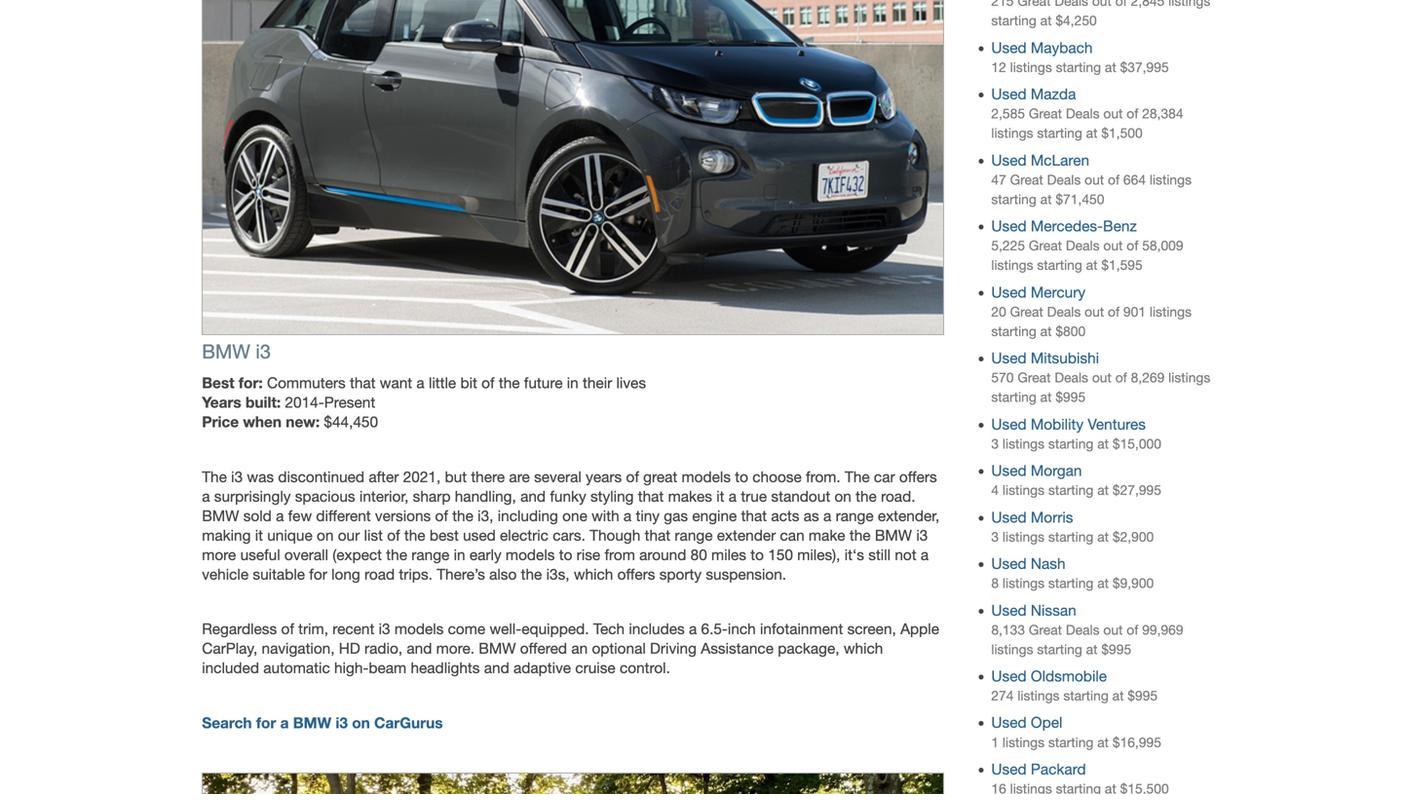 Task type: vqa. For each thing, say whether or not it's contained in the screenshot.


Task type: describe. For each thing, give the bounding box(es) containing it.
$2,900
[[1113, 529, 1155, 545]]

included
[[202, 660, 259, 677]]

at inside used maybach 12 listings starting at $37,995
[[1106, 59, 1117, 75]]

from
[[605, 546, 636, 564]]

extender,
[[878, 507, 940, 525]]

starting inside the 2,585 great deals out of 28,384 listings starting at
[[1038, 125, 1083, 141]]

models inside 'regardless of trim, recent i3 models come well-equipped. tech includes a 6.5-inch infotainment screen, apple carplay, navigation, hd radio, and more. bmw offered an optional driving assistance package, which included automatic high-beam headlights and adaptive cruise control.'
[[395, 621, 444, 638]]

used for used maybach 12 listings starting at $37,995
[[992, 39, 1027, 56]]

sharp
[[413, 488, 451, 505]]

of right list
[[387, 527, 400, 544]]

spacious
[[295, 488, 355, 505]]

the up it's
[[850, 527, 871, 544]]

of inside best for: commuters that want a little bit of the future in their lives years built: 2014-present price when new: $44,450
[[482, 375, 495, 392]]

great for nissan
[[1029, 622, 1063, 638]]

which inside the i3 was discontinued after 2021, but there are several years of great models to choose from. the car offers a surprisingly spacious interior, sharp handling, and funky styling that makes it a true standout on the road. bmw sold a few different versions of the i3, including one with a tiny gas engine that acts as a range extender, making it unique on our list of the best used electric cars. though that range extender can make the bmw i3 more useful overall (expect the range in early models to rise from around 80 miles to 150 miles), it's still not a vehicle suitable for long road trips. there's also the i3s, which offers sporty suspension.
[[574, 566, 614, 584]]

starting inside 215 great deals out of 2,845 listings starting at
[[992, 13, 1037, 28]]

starting inside 8,133 great deals out of 99,969 listings starting at
[[1038, 642, 1083, 657]]

ventures
[[1088, 416, 1147, 433]]

$4,250
[[1056, 13, 1098, 28]]

electric
[[500, 527, 549, 544]]

the left i3s,
[[521, 566, 542, 584]]

a right as
[[824, 507, 832, 525]]

of inside 'regardless of trim, recent i3 models come well-equipped. tech includes a 6.5-inch infotainment screen, apple carplay, navigation, hd radio, and more. bmw offered an optional driving assistance package, which included automatic high-beam headlights and adaptive cruise control.'
[[281, 621, 294, 638]]

at inside 47 great deals out of 664 listings starting at
[[1041, 192, 1052, 207]]

listings inside 47 great deals out of 664 listings starting at
[[1150, 172, 1192, 188]]

still
[[869, 546, 891, 564]]

i3 up for:
[[256, 340, 271, 363]]

used for used mobility ventures 3 listings starting at $15,000
[[992, 416, 1027, 433]]

years
[[202, 394, 241, 412]]

listings inside used opel 1 listings starting at $16,995
[[1003, 735, 1045, 750]]

road.
[[881, 488, 916, 505]]

apple
[[901, 621, 940, 638]]

out for mazda
[[1104, 106, 1124, 122]]

lives
[[617, 375, 646, 392]]

want
[[380, 375, 413, 392]]

used nash 8 listings starting at $9,900
[[992, 555, 1155, 591]]

mazda
[[1031, 85, 1077, 103]]

morris
[[1031, 509, 1074, 526]]

$995 for used mitsubishi
[[1056, 390, 1086, 405]]

useful
[[240, 546, 280, 564]]

used mclaren link
[[992, 152, 1090, 169]]

nissan
[[1031, 602, 1077, 619]]

used opel 1 listings starting at $16,995
[[992, 714, 1162, 750]]

20 great deals out of 901 listings starting at
[[992, 304, 1192, 339]]

2 the from the left
[[845, 468, 870, 486]]

great inside 215 great deals out of 2,845 listings starting at
[[1018, 0, 1051, 9]]

bmw down automatic
[[293, 714, 332, 732]]

used maybach link
[[992, 39, 1093, 56]]

used opel link
[[992, 714, 1063, 732]]

bmw up not
[[875, 527, 913, 544]]

a left 'few'
[[276, 507, 284, 525]]

listings inside used nash 8 listings starting at $9,900
[[1003, 576, 1045, 591]]

benz
[[1104, 218, 1138, 235]]

infotainment
[[760, 621, 844, 638]]

of inside 8,133 great deals out of 99,969 listings starting at
[[1127, 622, 1139, 638]]

hd
[[339, 640, 360, 658]]

great for mitsubishi
[[1018, 370, 1051, 386]]

choose
[[753, 468, 802, 486]]

listings inside the 2,585 great deals out of 28,384 listings starting at
[[992, 125, 1034, 141]]

at inside the 20 great deals out of 901 listings starting at
[[1041, 324, 1052, 339]]

i3 down 'high-'
[[336, 714, 348, 732]]

deals inside 215 great deals out of 2,845 listings starting at
[[1055, 0, 1089, 9]]

package,
[[778, 640, 840, 658]]

trim,
[[298, 621, 329, 638]]

high-
[[334, 660, 369, 677]]

come
[[448, 621, 486, 638]]

$995 inside used oldsmobile 274 listings starting at $995
[[1128, 688, 1158, 704]]

at inside 570 great deals out of 8,269 listings starting at
[[1041, 390, 1052, 405]]

that up around
[[645, 527, 671, 544]]

150
[[768, 546, 794, 564]]

47 great deals out of 664 listings starting at
[[992, 172, 1192, 207]]

versions
[[375, 507, 431, 525]]

when
[[243, 413, 282, 431]]

a down automatic
[[280, 714, 289, 732]]

used for used oldsmobile 274 listings starting at $995
[[992, 668, 1027, 685]]

i3 left was
[[231, 468, 243, 486]]

the up the road
[[386, 546, 408, 564]]

that up tiny
[[638, 488, 664, 505]]

starting inside 5,225 great deals out of 58,009 listings starting at
[[1038, 258, 1083, 273]]

from.
[[806, 468, 841, 486]]

sold
[[243, 507, 272, 525]]

at inside 8,133 great deals out of 99,969 listings starting at
[[1087, 642, 1098, 657]]

long
[[332, 566, 360, 584]]

starting inside 47 great deals out of 664 listings starting at
[[992, 192, 1037, 207]]

screen,
[[848, 621, 897, 638]]

bmw up 'best'
[[202, 340, 250, 363]]

i3 inside 'regardless of trim, recent i3 models come well-equipped. tech includes a 6.5-inch infotainment screen, apple carplay, navigation, hd radio, and more. bmw offered an optional driving assistance package, which included automatic high-beam headlights and adaptive cruise control.'
[[379, 621, 391, 638]]

3 inside used morris 3 listings starting at $2,900
[[992, 529, 999, 545]]

their
[[583, 375, 612, 392]]

used for used nash 8 listings starting at $9,900
[[992, 555, 1027, 573]]

664
[[1124, 172, 1147, 188]]

2015 bmw i3 preview summaryimage image
[[202, 0, 945, 336]]

used for used mercury
[[992, 284, 1027, 301]]

used for used mclaren
[[992, 152, 1027, 169]]

starting inside used maybach 12 listings starting at $37,995
[[1056, 59, 1102, 75]]

used for used morris 3 listings starting at $2,900
[[992, 509, 1027, 526]]

a left true
[[729, 488, 737, 505]]

used mazda link
[[992, 85, 1077, 103]]

a right not
[[921, 546, 929, 564]]

listings inside 570 great deals out of 8,269 listings starting at
[[1169, 370, 1211, 386]]

starting inside "used mobility ventures 3 listings starting at $15,000"
[[1049, 436, 1094, 452]]

listings inside used oldsmobile 274 listings starting at $995
[[1018, 688, 1060, 704]]

trips.
[[399, 566, 433, 584]]

there's
[[437, 566, 485, 584]]

at inside used opel 1 listings starting at $16,995
[[1098, 735, 1110, 750]]

the down 'car'
[[856, 488, 877, 505]]

one
[[563, 507, 588, 525]]

deals for nissan
[[1066, 622, 1100, 638]]

8,269
[[1132, 370, 1165, 386]]

a inside best for: commuters that want a little bit of the future in their lives years built: 2014-present price when new: $44,450
[[417, 375, 425, 392]]

starting inside the 20 great deals out of 901 listings starting at
[[992, 324, 1037, 339]]

starting inside used nash 8 listings starting at $9,900
[[1049, 576, 1094, 591]]

miles),
[[798, 546, 841, 564]]

a left tiny
[[624, 507, 632, 525]]

at inside 5,225 great deals out of 58,009 listings starting at
[[1087, 258, 1098, 273]]

used nash link
[[992, 555, 1066, 573]]

0 horizontal spatial to
[[559, 546, 573, 564]]

used mazda
[[992, 85, 1077, 103]]

list
[[364, 527, 383, 544]]

0 vertical spatial range
[[836, 507, 874, 525]]

that inside best for: commuters that want a little bit of the future in their lives years built: 2014-present price when new: $44,450
[[350, 375, 376, 392]]

out for mercury
[[1085, 304, 1105, 320]]

i3,
[[478, 507, 494, 525]]

a up making
[[202, 488, 210, 505]]

are
[[509, 468, 530, 486]]

in inside best for: commuters that want a little bit of the future in their lives years built: 2014-present price when new: $44,450
[[567, 375, 579, 392]]

used for used morgan 4 listings starting at $27,995
[[992, 462, 1027, 480]]

$71,450
[[1056, 192, 1105, 207]]

2,585
[[992, 106, 1026, 122]]

for inside the i3 was discontinued after 2021, but there are several years of great models to choose from. the car offers a surprisingly spacious interior, sharp handling, and funky styling that makes it a true standout on the road. bmw sold a few different versions of the i3, including one with a tiny gas engine that acts as a range extender, making it unique on our list of the best used electric cars. though that range extender can make the bmw i3 more useful overall (expect the range in early models to rise from around 80 miles to 150 miles), it's still not a vehicle suitable for long road trips. there's also the i3s, which offers sporty suspension.
[[309, 566, 327, 584]]

1 the from the left
[[202, 468, 227, 486]]

901
[[1124, 304, 1147, 320]]

miles
[[712, 546, 747, 564]]

2,585 great deals out of 28,384 listings starting at
[[992, 106, 1184, 141]]

deals for mercedes-
[[1066, 238, 1100, 254]]

bmw up making
[[202, 507, 239, 525]]

rise
[[577, 546, 601, 564]]

listings inside used morgan 4 listings starting at $27,995
[[1003, 483, 1045, 498]]

used mercedes-benz link
[[992, 218, 1138, 235]]

274
[[992, 688, 1014, 704]]

$16,995
[[1113, 735, 1162, 750]]

the left the i3,
[[453, 507, 474, 525]]

used mobility ventures link
[[992, 416, 1147, 433]]

price
[[202, 413, 239, 431]]

0 vertical spatial offers
[[900, 468, 938, 486]]

car
[[874, 468, 896, 486]]

years
[[586, 468, 622, 486]]

listings inside the 20 great deals out of 901 listings starting at
[[1150, 304, 1192, 320]]

$44,450
[[324, 414, 378, 431]]

of inside 215 great deals out of 2,845 listings starting at
[[1116, 0, 1128, 9]]

makes
[[668, 488, 713, 505]]

mobility
[[1031, 416, 1084, 433]]

mitsubishi
[[1031, 350, 1100, 367]]

different
[[316, 507, 371, 525]]

$1,595
[[1102, 258, 1143, 273]]

it's
[[845, 546, 865, 564]]

used packard link
[[992, 761, 1087, 778]]

1
[[992, 735, 999, 750]]

2 horizontal spatial models
[[682, 468, 731, 486]]



Task type: locate. For each thing, give the bounding box(es) containing it.
7 used from the top
[[992, 416, 1027, 433]]

to up true
[[735, 468, 749, 486]]

0 vertical spatial models
[[682, 468, 731, 486]]

to down cars.
[[559, 546, 573, 564]]

out for mclaren
[[1085, 172, 1105, 188]]

0 horizontal spatial in
[[454, 546, 466, 564]]

starting down "nash"
[[1049, 576, 1094, 591]]

1 vertical spatial on
[[317, 527, 334, 544]]

deals inside 47 great deals out of 664 listings starting at
[[1048, 172, 1081, 188]]

0 horizontal spatial on
[[317, 527, 334, 544]]

used for used packard
[[992, 761, 1027, 778]]

surprisingly
[[214, 488, 291, 505]]

best for: commuters that want a little bit of the future in their lives years built: 2014-present price when new: $44,450
[[202, 374, 646, 431]]

i3
[[256, 340, 271, 363], [231, 468, 243, 486], [917, 527, 928, 544], [379, 621, 391, 638], [336, 714, 348, 732]]

bmw down well-
[[479, 640, 516, 658]]

$27,995
[[1113, 483, 1162, 498]]

which inside 'regardless of trim, recent i3 models come well-equipped. tech includes a 6.5-inch infotainment screen, apple carplay, navigation, hd radio, and more. bmw offered an optional driving assistance package, which included automatic high-beam headlights and adaptive cruise control.'
[[844, 640, 884, 658]]

deals for mitsubishi
[[1055, 370, 1089, 386]]

used down 570
[[992, 416, 1027, 433]]

used up "8"
[[992, 555, 1027, 573]]

1 horizontal spatial the
[[845, 468, 870, 486]]

deals for mclaren
[[1048, 172, 1081, 188]]

the up 'surprisingly'
[[202, 468, 227, 486]]

i3s,
[[547, 566, 570, 584]]

used up 570
[[992, 350, 1027, 367]]

best
[[202, 374, 235, 392]]

starting down oldsmobile
[[1064, 688, 1109, 704]]

at left the $9,900
[[1098, 576, 1110, 591]]

commuters
[[267, 375, 346, 392]]

morgan
[[1031, 462, 1083, 480]]

12 used from the top
[[992, 668, 1027, 685]]

$1,500
[[1102, 125, 1143, 141]]

used nissan link
[[992, 602, 1077, 619]]

used inside used opel 1 listings starting at $16,995
[[992, 714, 1027, 732]]

of inside the 2,585 great deals out of 28,384 listings starting at
[[1127, 106, 1139, 122]]

$995 for used nissan
[[1102, 642, 1132, 657]]

10 used from the top
[[992, 555, 1027, 573]]

used up 274
[[992, 668, 1027, 685]]

1 horizontal spatial offers
[[900, 468, 938, 486]]

used up 20
[[992, 284, 1027, 301]]

starting inside used morgan 4 listings starting at $27,995
[[1049, 483, 1094, 498]]

interior,
[[360, 488, 409, 505]]

deals down mclaren
[[1048, 172, 1081, 188]]

around
[[640, 546, 687, 564]]

1 vertical spatial models
[[506, 546, 555, 564]]

can
[[780, 527, 805, 544]]

inch
[[728, 621, 756, 638]]

great down used mclaren link
[[1011, 172, 1044, 188]]

on
[[835, 488, 852, 505], [317, 527, 334, 544], [352, 714, 370, 732]]

great inside 5,225 great deals out of 58,009 listings starting at
[[1029, 238, 1063, 254]]

listings right 664
[[1150, 172, 1192, 188]]

of left 99,969
[[1127, 622, 1139, 638]]

of left great
[[626, 468, 639, 486]]

0 vertical spatial on
[[835, 488, 852, 505]]

$995 up $16,995
[[1128, 688, 1158, 704]]

1 horizontal spatial on
[[352, 714, 370, 732]]

range down best
[[412, 546, 450, 564]]

at inside the 2,585 great deals out of 28,384 listings starting at
[[1087, 125, 1098, 141]]

handling,
[[455, 488, 517, 505]]

starting down 20
[[992, 324, 1037, 339]]

including
[[498, 507, 559, 525]]

1 vertical spatial in
[[454, 546, 466, 564]]

for right search on the left bottom of page
[[256, 714, 276, 732]]

1 vertical spatial range
[[675, 527, 713, 544]]

1 vertical spatial 3
[[992, 529, 999, 545]]

of right the bit
[[482, 375, 495, 392]]

5,225 great deals out of 58,009 listings starting at
[[992, 238, 1184, 273]]

deals inside 8,133 great deals out of 99,969 listings starting at
[[1066, 622, 1100, 638]]

0 horizontal spatial range
[[412, 546, 450, 564]]

deals inside 570 great deals out of 8,269 listings starting at
[[1055, 370, 1089, 386]]

deals down mazda
[[1066, 106, 1100, 122]]

the left future
[[499, 375, 520, 392]]

listings down used morgan link
[[1003, 483, 1045, 498]]

1 horizontal spatial which
[[844, 640, 884, 658]]

starting inside used opel 1 listings starting at $16,995
[[1049, 735, 1094, 750]]

listings inside "used mobility ventures 3 listings starting at $15,000"
[[1003, 436, 1045, 452]]

great down used mercury on the right top of the page
[[1011, 304, 1044, 320]]

listings down the used oldsmobile link
[[1018, 688, 1060, 704]]

0 vertical spatial in
[[567, 375, 579, 392]]

0 vertical spatial 3
[[992, 436, 999, 452]]

at left $2,900
[[1098, 529, 1110, 545]]

great inside 570 great deals out of 8,269 listings starting at
[[1018, 370, 1051, 386]]

0 vertical spatial and
[[521, 488, 546, 505]]

2 3 from the top
[[992, 529, 999, 545]]

best
[[430, 527, 459, 544]]

0 horizontal spatial models
[[395, 621, 444, 638]]

1 vertical spatial for
[[256, 714, 276, 732]]

of up best
[[435, 507, 448, 525]]

of inside 47 great deals out of 664 listings starting at
[[1109, 172, 1120, 188]]

nash
[[1031, 555, 1066, 573]]

the inside best for: commuters that want a little bit of the future in their lives years built: 2014-present price when new: $44,450
[[499, 375, 520, 392]]

range
[[836, 507, 874, 525], [675, 527, 713, 544], [412, 546, 450, 564]]

6.5-
[[701, 621, 728, 638]]

includes
[[629, 621, 685, 638]]

deals up $4,250
[[1055, 0, 1089, 9]]

used inside used morris 3 listings starting at $2,900
[[992, 509, 1027, 526]]

listings inside used maybach 12 listings starting at $37,995
[[1011, 59, 1053, 75]]

$9,900
[[1113, 576, 1155, 591]]

sporty
[[660, 566, 702, 584]]

3 up 4
[[992, 436, 999, 452]]

0 horizontal spatial for
[[256, 714, 276, 732]]

out for mitsubishi
[[1093, 370, 1112, 386]]

14 used from the top
[[992, 761, 1027, 778]]

used for used mercedes-benz
[[992, 218, 1027, 235]]

oldsmobile
[[1031, 668, 1108, 685]]

gas
[[664, 507, 688, 525]]

starting up mclaren
[[1038, 125, 1083, 141]]

2 vertical spatial and
[[484, 660, 510, 677]]

out up the $800
[[1085, 304, 1105, 320]]

2 vertical spatial range
[[412, 546, 450, 564]]

great inside 47 great deals out of 664 listings starting at
[[1011, 172, 1044, 188]]

1 horizontal spatial and
[[484, 660, 510, 677]]

1 vertical spatial which
[[844, 640, 884, 658]]

of
[[1116, 0, 1128, 9], [1127, 106, 1139, 122], [1109, 172, 1120, 188], [1127, 238, 1139, 254], [1109, 304, 1120, 320], [1116, 370, 1128, 386], [482, 375, 495, 392], [626, 468, 639, 486], [435, 507, 448, 525], [387, 527, 400, 544], [281, 621, 294, 638], [1127, 622, 1139, 638]]

3 down used morris link
[[992, 529, 999, 545]]

great down the used mitsubishi
[[1018, 370, 1051, 386]]

the down versions
[[404, 527, 426, 544]]

2 horizontal spatial to
[[751, 546, 764, 564]]

out inside 5,225 great deals out of 58,009 listings starting at
[[1104, 238, 1124, 254]]

not
[[895, 546, 917, 564]]

great for mazda
[[1029, 106, 1063, 122]]

2 vertical spatial on
[[352, 714, 370, 732]]

out inside the 2,585 great deals out of 28,384 listings starting at
[[1104, 106, 1124, 122]]

2 horizontal spatial and
[[521, 488, 546, 505]]

(expect
[[333, 546, 382, 564]]

0 horizontal spatial it
[[255, 527, 263, 544]]

vehicle
[[202, 566, 249, 584]]

starting inside used morris 3 listings starting at $2,900
[[1049, 529, 1094, 545]]

great down nissan
[[1029, 622, 1063, 638]]

and inside the i3 was discontinued after 2021, but there are several years of great models to choose from. the car offers a surprisingly spacious interior, sharp handling, and funky styling that makes it a true standout on the road. bmw sold a few different versions of the i3, including one with a tiny gas engine that acts as a range extender, making it unique on our list of the best used electric cars. though that range extender can make the bmw i3 more useful overall (expect the range in early models to rise from around 80 miles to 150 miles), it's still not a vehicle suitable for long road trips. there's also the i3s, which offers sporty suspension.
[[521, 488, 546, 505]]

used for used nissan
[[992, 602, 1027, 619]]

1 horizontal spatial models
[[506, 546, 555, 564]]

on left our
[[317, 527, 334, 544]]

tiny
[[636, 507, 660, 525]]

used for used mazda
[[992, 85, 1027, 103]]

used up 4
[[992, 462, 1027, 480]]

deals inside the 2,585 great deals out of 28,384 listings starting at
[[1066, 106, 1100, 122]]

starting down maybach
[[1056, 59, 1102, 75]]

8 used from the top
[[992, 462, 1027, 480]]

deals for mercury
[[1048, 304, 1081, 320]]

1 vertical spatial $995
[[1102, 642, 1132, 657]]

1 vertical spatial it
[[255, 527, 263, 544]]

discontinued
[[278, 468, 365, 486]]

i3 up radio,
[[379, 621, 391, 638]]

used down 4
[[992, 509, 1027, 526]]

unique
[[267, 527, 313, 544]]

at inside "used mobility ventures 3 listings starting at $15,000"
[[1098, 436, 1110, 452]]

out up $4,250
[[1093, 0, 1112, 9]]

deals down mercedes-
[[1066, 238, 1100, 254]]

it up engine
[[717, 488, 725, 505]]

listings down used opel link
[[1003, 735, 1045, 750]]

2022 chevrolet bolt ev review lead in image
[[202, 773, 945, 795]]

570 great deals out of 8,269 listings starting at
[[992, 370, 1211, 405]]

new:
[[286, 413, 320, 431]]

6 used from the top
[[992, 350, 1027, 367]]

1 horizontal spatial it
[[717, 488, 725, 505]]

2 used from the top
[[992, 85, 1027, 103]]

used down 1
[[992, 761, 1027, 778]]

used morris link
[[992, 509, 1074, 526]]

models down the electric
[[506, 546, 555, 564]]

of inside 5,225 great deals out of 58,009 listings starting at
[[1127, 238, 1139, 254]]

offers down from
[[618, 566, 656, 584]]

in up 'there's'
[[454, 546, 466, 564]]

great inside the 2,585 great deals out of 28,384 listings starting at
[[1029, 106, 1063, 122]]

2021,
[[403, 468, 441, 486]]

used mclaren
[[992, 152, 1090, 169]]

13 used from the top
[[992, 714, 1027, 732]]

2 vertical spatial models
[[395, 621, 444, 638]]

0 vertical spatial $995
[[1056, 390, 1086, 405]]

out down mitsubishi
[[1093, 370, 1112, 386]]

making
[[202, 527, 251, 544]]

at left $1,500
[[1087, 125, 1098, 141]]

out up $1,500
[[1104, 106, 1124, 122]]

0 horizontal spatial which
[[574, 566, 614, 584]]

carplay,
[[202, 640, 258, 658]]

offers
[[900, 468, 938, 486], [618, 566, 656, 584]]

used mercury
[[992, 284, 1086, 301]]

1 horizontal spatial to
[[735, 468, 749, 486]]

offered
[[520, 640, 567, 658]]

listings down 2,585
[[992, 125, 1034, 141]]

in inside the i3 was discontinued after 2021, but there are several years of great models to choose from. the car offers a surprisingly spacious interior, sharp handling, and funky styling that makes it a true standout on the road. bmw sold a few different versions of the i3, including one with a tiny gas engine that acts as a range extender, making it unique on our list of the best used electric cars. though that range extender can make the bmw i3 more useful overall (expect the range in early models to rise from around 80 miles to 150 miles), it's still not a vehicle suitable for long road trips. there's also the i3s, which offers sporty suspension.
[[454, 546, 466, 564]]

28,384
[[1143, 106, 1184, 122]]

starting inside used oldsmobile 274 listings starting at $995
[[1064, 688, 1109, 704]]

99,969
[[1143, 622, 1184, 638]]

with
[[592, 507, 620, 525]]

and down well-
[[484, 660, 510, 677]]

great
[[644, 468, 678, 486]]

starting
[[992, 13, 1037, 28], [1056, 59, 1102, 75], [1038, 125, 1083, 141], [992, 192, 1037, 207], [1038, 258, 1083, 273], [992, 324, 1037, 339], [992, 390, 1037, 405], [1049, 436, 1094, 452], [1049, 483, 1094, 498], [1049, 529, 1094, 545], [1049, 576, 1094, 591], [1038, 642, 1083, 657], [1064, 688, 1109, 704], [1049, 735, 1094, 750]]

11 used from the top
[[992, 602, 1027, 619]]

models up makes
[[682, 468, 731, 486]]

maybach
[[1031, 39, 1093, 56]]

starting down the used mobility ventures link
[[1049, 436, 1094, 452]]

great for mclaren
[[1011, 172, 1044, 188]]

listings inside 5,225 great deals out of 58,009 listings starting at
[[992, 258, 1034, 273]]

used for used opel 1 listings starting at $16,995
[[992, 714, 1027, 732]]

9 used from the top
[[992, 509, 1027, 526]]

used nissan
[[992, 602, 1077, 619]]

at inside used oldsmobile 274 listings starting at $995
[[1113, 688, 1125, 704]]

automatic
[[263, 660, 330, 677]]

0 horizontal spatial the
[[202, 468, 227, 486]]

a left '6.5-'
[[689, 621, 697, 638]]

used maybach 12 listings starting at $37,995
[[992, 39, 1170, 75]]

out inside 8,133 great deals out of 99,969 listings starting at
[[1104, 622, 1124, 638]]

2 horizontal spatial range
[[836, 507, 874, 525]]

1 vertical spatial and
[[407, 640, 432, 658]]

a inside 'regardless of trim, recent i3 models come well-equipped. tech includes a 6.5-inch infotainment screen, apple carplay, navigation, hd radio, and more. bmw offered an optional driving assistance package, which included automatic high-beam headlights and adaptive cruise control.'
[[689, 621, 697, 638]]

deals for mazda
[[1066, 106, 1100, 122]]

of left 664
[[1109, 172, 1120, 188]]

0 vertical spatial which
[[574, 566, 614, 584]]

mercedes-
[[1031, 218, 1104, 235]]

of inside the 20 great deals out of 901 listings starting at
[[1109, 304, 1120, 320]]

0 vertical spatial it
[[717, 488, 725, 505]]

at inside used morgan 4 listings starting at $27,995
[[1098, 483, 1110, 498]]

for
[[309, 566, 327, 584], [256, 714, 276, 732]]

at inside 215 great deals out of 2,845 listings starting at
[[1041, 13, 1052, 28]]

for:
[[239, 374, 263, 392]]

at left $27,995
[[1098, 483, 1110, 498]]

out inside 570 great deals out of 8,269 listings starting at
[[1093, 370, 1112, 386]]

of left 901
[[1109, 304, 1120, 320]]

used inside used oldsmobile 274 listings starting at $995
[[992, 668, 1027, 685]]

control.
[[620, 660, 671, 677]]

1 horizontal spatial range
[[675, 527, 713, 544]]

great inside 8,133 great deals out of 99,969 listings starting at
[[1029, 622, 1063, 638]]

search for a bmw i3 on cargurus link
[[202, 714, 443, 732]]

our
[[338, 527, 360, 544]]

used inside "used mobility ventures 3 listings starting at $15,000"
[[992, 416, 1027, 433]]

used for used mitsubishi
[[992, 350, 1027, 367]]

offers up road.
[[900, 468, 938, 486]]

at up $16,995
[[1113, 688, 1125, 704]]

headlights
[[411, 660, 480, 677]]

little
[[429, 375, 456, 392]]

of up 'navigation,'
[[281, 621, 294, 638]]

out for nissan
[[1104, 622, 1124, 638]]

which down screen,
[[844, 640, 884, 658]]

2014-
[[285, 394, 324, 412]]

starting inside 570 great deals out of 8,269 listings starting at
[[992, 390, 1037, 405]]

that down true
[[742, 507, 767, 525]]

listings inside 8,133 great deals out of 99,969 listings starting at
[[992, 642, 1034, 657]]

suitable
[[253, 566, 305, 584]]

mercury
[[1031, 284, 1086, 301]]

great for mercury
[[1011, 304, 1044, 320]]

starting down 570
[[992, 390, 1037, 405]]

out for mercedes-
[[1104, 238, 1124, 254]]

great inside the 20 great deals out of 901 listings starting at
[[1011, 304, 1044, 320]]

starting up mercury
[[1038, 258, 1083, 273]]

also
[[490, 566, 517, 584]]

used mercedes-benz
[[992, 218, 1138, 235]]

out down the benz
[[1104, 238, 1124, 254]]

0 horizontal spatial offers
[[618, 566, 656, 584]]

bmw inside 'regardless of trim, recent i3 models come well-equipped. tech includes a 6.5-inch infotainment screen, apple carplay, navigation, hd radio, and more. bmw offered an optional driving assistance package, which included automatic high-beam headlights and adaptive cruise control.'
[[479, 640, 516, 658]]

1 horizontal spatial for
[[309, 566, 327, 584]]

deals down mercury
[[1048, 304, 1081, 320]]

adaptive
[[514, 660, 571, 677]]

of inside 570 great deals out of 8,269 listings starting at
[[1116, 370, 1128, 386]]

used
[[992, 39, 1027, 56], [992, 85, 1027, 103], [992, 152, 1027, 169], [992, 218, 1027, 235], [992, 284, 1027, 301], [992, 350, 1027, 367], [992, 416, 1027, 433], [992, 462, 1027, 480], [992, 509, 1027, 526], [992, 555, 1027, 573], [992, 602, 1027, 619], [992, 668, 1027, 685], [992, 714, 1027, 732], [992, 761, 1027, 778]]

of up $1,595
[[1127, 238, 1139, 254]]

listings down used maybach link on the top right of page
[[1011, 59, 1053, 75]]

and up including
[[521, 488, 546, 505]]

listings inside 215 great deals out of 2,845 listings starting at
[[1169, 0, 1211, 9]]

models
[[682, 468, 731, 486], [506, 546, 555, 564], [395, 621, 444, 638]]

great down used mercedes-benz
[[1029, 238, 1063, 254]]

4 used from the top
[[992, 218, 1027, 235]]

models up radio,
[[395, 621, 444, 638]]

packard
[[1031, 761, 1087, 778]]

used
[[463, 527, 496, 544]]

used up 5,225
[[992, 218, 1027, 235]]

at inside used nash 8 listings starting at $9,900
[[1098, 576, 1110, 591]]

it up the useful
[[255, 527, 263, 544]]

present
[[324, 394, 376, 412]]

to down extender
[[751, 546, 764, 564]]

listings right '2,845'
[[1169, 0, 1211, 9]]

1 vertical spatial offers
[[618, 566, 656, 584]]

3 inside "used mobility ventures 3 listings starting at $15,000"
[[992, 436, 999, 452]]

2 vertical spatial $995
[[1128, 688, 1158, 704]]

out inside 215 great deals out of 2,845 listings starting at
[[1093, 0, 1112, 9]]

out inside the 20 great deals out of 901 listings starting at
[[1085, 304, 1105, 320]]

used up 12
[[992, 39, 1027, 56]]

3 used from the top
[[992, 152, 1027, 169]]

5 used from the top
[[992, 284, 1027, 301]]

at inside used morris 3 listings starting at $2,900
[[1098, 529, 1110, 545]]

2 horizontal spatial on
[[835, 488, 852, 505]]

used up 47
[[992, 152, 1027, 169]]

out up $71,450
[[1085, 172, 1105, 188]]

regardless of trim, recent i3 models come well-equipped. tech includes a 6.5-inch infotainment screen, apple carplay, navigation, hd radio, and more. bmw offered an optional driving assistance package, which included automatic high-beam headlights and adaptive cruise control.
[[202, 621, 940, 677]]

beam
[[369, 660, 407, 677]]

great for mercedes-
[[1029, 238, 1063, 254]]

for down overall
[[309, 566, 327, 584]]

used inside used morgan 4 listings starting at $27,995
[[992, 462, 1027, 480]]

4
[[992, 483, 999, 498]]

used inside used maybach 12 listings starting at $37,995
[[992, 39, 1027, 56]]

at left $16,995
[[1098, 735, 1110, 750]]

cruise
[[576, 660, 616, 677]]

at left $1,595
[[1087, 258, 1098, 273]]

out inside 47 great deals out of 664 listings starting at
[[1085, 172, 1105, 188]]

at up used mercedes-benz link
[[1041, 192, 1052, 207]]

at
[[1041, 13, 1052, 28], [1106, 59, 1117, 75], [1087, 125, 1098, 141], [1041, 192, 1052, 207], [1087, 258, 1098, 273], [1041, 324, 1052, 339], [1041, 390, 1052, 405], [1098, 436, 1110, 452], [1098, 483, 1110, 498], [1098, 529, 1110, 545], [1098, 576, 1110, 591], [1087, 642, 1098, 657], [1113, 688, 1125, 704], [1098, 735, 1110, 750]]

used mobility ventures 3 listings starting at $15,000
[[992, 416, 1162, 452]]

used inside used nash 8 listings starting at $9,900
[[992, 555, 1027, 573]]

the i3 was discontinued after 2021, but there are several years of great models to choose from. the car offers a surprisingly spacious interior, sharp handling, and funky styling that makes it a true standout on the road. bmw sold a few different versions of the i3, including one with a tiny gas engine that acts as a range extender, making it unique on our list of the best used electric cars. though that range extender can make the bmw i3 more useful overall (expect the range in early models to rise from around 80 miles to 150 miles), it's still not a vehicle suitable for long road trips. there's also the i3s, which offers sporty suspension.
[[202, 468, 940, 584]]

58,009
[[1143, 238, 1184, 254]]

0 vertical spatial for
[[309, 566, 327, 584]]

i3 down "extender," on the bottom of the page
[[917, 527, 928, 544]]

1 used from the top
[[992, 39, 1027, 56]]

deals inside the 20 great deals out of 901 listings starting at
[[1048, 304, 1081, 320]]

listings down used morris link
[[1003, 529, 1045, 545]]

funky
[[550, 488, 587, 505]]

deals inside 5,225 great deals out of 58,009 listings starting at
[[1066, 238, 1100, 254]]

at up used maybach link on the top right of page
[[1041, 13, 1052, 28]]

that up "present"
[[350, 375, 376, 392]]

listings inside used morris 3 listings starting at $2,900
[[1003, 529, 1045, 545]]

1 horizontal spatial in
[[567, 375, 579, 392]]

1 3 from the top
[[992, 436, 999, 452]]

out
[[1093, 0, 1112, 9], [1104, 106, 1124, 122], [1085, 172, 1105, 188], [1104, 238, 1124, 254], [1085, 304, 1105, 320], [1093, 370, 1112, 386], [1104, 622, 1124, 638]]

0 horizontal spatial and
[[407, 640, 432, 658]]

true
[[741, 488, 767, 505]]

standout
[[772, 488, 831, 505]]



